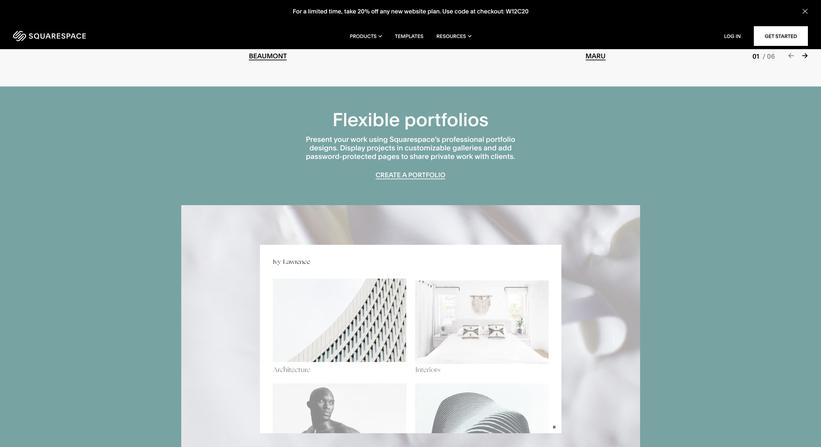 Task type: vqa. For each thing, say whether or not it's contained in the screenshot.
take
yes



Task type: describe. For each thing, give the bounding box(es) containing it.
squarespace logo link
[[13, 31, 172, 41]]

a for create
[[402, 171, 407, 179]]

log             in link
[[725, 33, 741, 39]]

checkout:
[[477, 8, 505, 15]]

→ button
[[802, 51, 808, 60]]

create a portfolio link
[[376, 171, 446, 179]]

for a limited time, take 20% off any new website plan. use code at checkout: w12c20
[[293, 8, 529, 15]]

/
[[763, 52, 766, 60]]

in
[[736, 33, 741, 39]]

01
[[753, 52, 760, 60]]

private
[[431, 152, 455, 161]]

flexible
[[333, 108, 400, 131]]

20%
[[358, 8, 370, 15]]

professional
[[442, 135, 484, 144]]

w12c20
[[506, 8, 529, 15]]

new
[[391, 8, 403, 15]]

share
[[410, 152, 429, 161]]

products button
[[350, 23, 382, 49]]

maru
[[586, 52, 606, 60]]

password-
[[306, 152, 343, 161]]

galleries
[[453, 144, 482, 153]]

get started link
[[754, 26, 808, 46]]

templates link
[[395, 23, 424, 49]]

video element
[[260, 244, 562, 434]]

at
[[470, 8, 476, 15]]

use
[[442, 8, 453, 15]]

your
[[334, 135, 349, 144]]

log
[[725, 33, 735, 39]]

present
[[306, 135, 332, 144]]

and
[[484, 144, 497, 153]]

in
[[397, 144, 403, 153]]

log             in
[[725, 33, 741, 39]]

customizable
[[405, 144, 451, 153]]

resources
[[437, 33, 466, 39]]

time,
[[329, 8, 343, 15]]



Task type: locate. For each thing, give the bounding box(es) containing it.
create
[[376, 171, 401, 179]]

take
[[344, 8, 356, 15]]

06
[[767, 52, 775, 60]]

1 horizontal spatial work
[[456, 152, 473, 161]]

beaumont button
[[249, 52, 287, 60]]

0 vertical spatial a
[[303, 8, 307, 15]]

beaumont template image
[[249, 0, 572, 48]]

→
[[802, 51, 808, 60]]

flexible portfolios
[[333, 108, 489, 131]]

off
[[371, 8, 379, 15]]

a right for
[[303, 8, 307, 15]]

any
[[380, 8, 390, 15]]

squarespace's
[[390, 135, 440, 144]]

0 horizontal spatial a
[[303, 8, 307, 15]]

templates
[[395, 33, 424, 39]]

designs.
[[310, 144, 338, 153]]

resources button
[[437, 23, 472, 49]]

0 horizontal spatial work
[[351, 135, 368, 144]]

create a portfolio
[[376, 171, 446, 179]]

products
[[350, 33, 377, 39]]

protected
[[343, 152, 377, 161]]

using
[[369, 135, 388, 144]]

squarespace logo image
[[13, 31, 86, 41]]

1 vertical spatial a
[[402, 171, 407, 179]]

projects
[[367, 144, 395, 153]]

get started
[[765, 33, 798, 39]]

portfolio
[[409, 171, 446, 179]]

a for for
[[303, 8, 307, 15]]

0 vertical spatial work
[[351, 135, 368, 144]]

with
[[475, 152, 489, 161]]

work left with
[[456, 152, 473, 161]]

display
[[340, 144, 365, 153]]

website
[[404, 8, 426, 15]]

work up protected at the left of page
[[351, 135, 368, 144]]

a
[[303, 8, 307, 15], [402, 171, 407, 179]]

portfolios
[[405, 108, 489, 131]]

maru button
[[586, 52, 606, 60]]

clients.
[[491, 152, 515, 161]]

plan.
[[428, 8, 441, 15]]

maru template image
[[586, 0, 822, 48]]

code
[[455, 8, 469, 15]]

/ 06
[[763, 52, 775, 60]]

to
[[401, 152, 408, 161]]

get
[[765, 33, 775, 39]]

portfolio
[[486, 135, 516, 144]]

limited
[[308, 8, 327, 15]]

started
[[776, 33, 798, 39]]

pages
[[378, 152, 400, 161]]

add
[[499, 144, 512, 153]]

for
[[293, 8, 302, 15]]

a right create
[[402, 171, 407, 179]]

beaumont
[[249, 52, 287, 60]]

present your work using squarespace's professional portfolio designs. display projects in customizable galleries and add password-protected pages to share private work with clients.
[[306, 135, 516, 161]]

work
[[351, 135, 368, 144], [456, 152, 473, 161]]

1 horizontal spatial a
[[402, 171, 407, 179]]

1 vertical spatial work
[[456, 152, 473, 161]]



